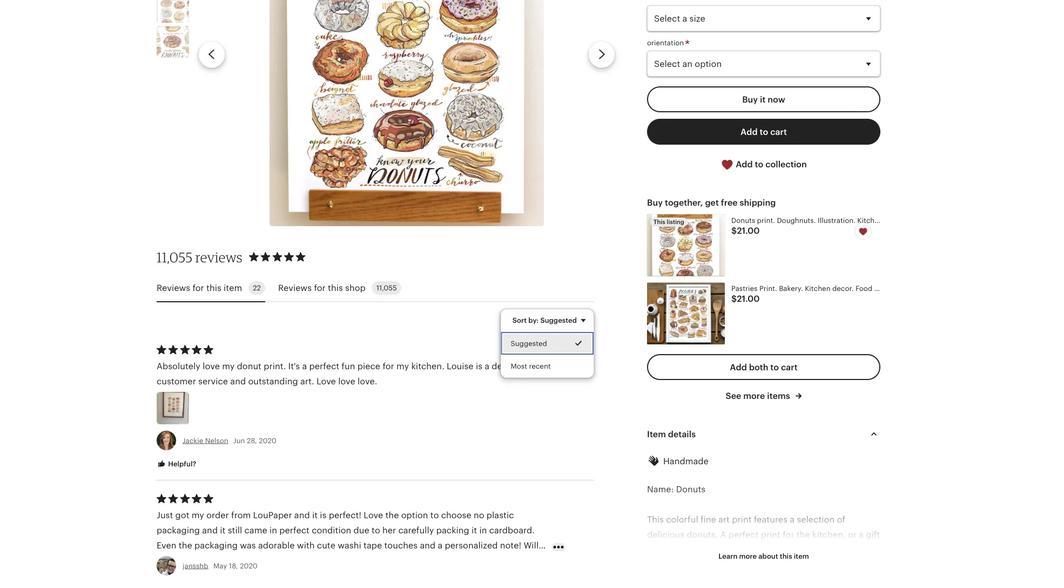 Task type: describe. For each thing, give the bounding box(es) containing it.
delicious
[[647, 530, 684, 540]]

add to collection button
[[647, 151, 880, 178]]

28,
[[247, 437, 257, 445]]

11,055 reviews
[[157, 249, 242, 266]]

jackie
[[183, 437, 203, 445]]

art. inside donuts print. doughnuts. illustration. kitchen decor. food art. sweets. bakery. $ 21.00
[[927, 216, 938, 224]]

about
[[759, 552, 778, 560]]

see more items
[[726, 391, 792, 401]]

buy for buy together, get free shipping
[[647, 198, 663, 207]]

jackie nelson link
[[183, 437, 228, 445]]

see
[[726, 391, 741, 401]]

donuts print. doughnuts. illustration. kitchen decor. food image 5 image
[[157, 26, 189, 58]]

colorful
[[666, 515, 698, 525]]

love inside just got my order from loupaper and it is perfect! love the option to choose no plastic packaging and it still came in perfect condition due to her carefully packing it in cardboard. even the packaging was adorable with cute washi tape touches and a personalized note! will definitely keep an eye on this shop to order more in the future!!
[[364, 510, 383, 520]]

add for add to collection
[[736, 159, 753, 169]]

perfect inside absolutely love my donut print. it's a perfect fun piece for my kitchen. louise is a delight, excellent customer service and outstanding art. love love love.
[[309, 361, 339, 371]]

personalized
[[445, 541, 498, 550]]

fun
[[342, 361, 355, 371]]

an
[[220, 556, 230, 566]]

this listing
[[654, 219, 684, 226]]

packing
[[436, 526, 469, 535]]

2 horizontal spatial in
[[479, 526, 487, 535]]

0 horizontal spatial order
[[206, 510, 229, 520]]

reviews for this shop
[[278, 283, 366, 293]]

carefully
[[398, 526, 434, 535]]

absolutely
[[157, 361, 200, 371]]

a left delight,
[[485, 361, 489, 371]]

donuts print. doughnuts. illustration. kitchen decor. food image 1 image
[[269, 0, 544, 226]]

$ inside donuts print. doughnuts. illustration. kitchen decor. food art. sweets. bakery. $ 21.00
[[731, 226, 737, 236]]

adorable
[[258, 541, 295, 550]]

suggested inside popup button
[[540, 316, 577, 324]]

shop inside "tab list"
[[345, 283, 366, 293]]

buy it now button
[[647, 86, 880, 112]]

kitchen,
[[812, 530, 846, 540]]

learn more about this item button
[[710, 547, 817, 566]]

got
[[175, 510, 189, 520]]

jansshb may 18, 2020
[[183, 562, 258, 570]]

future!!
[[387, 556, 417, 566]]

note!
[[500, 541, 521, 550]]

on
[[249, 556, 259, 566]]

jackie nelson jun 28, 2020
[[183, 437, 276, 445]]

my for perfect
[[222, 361, 235, 371]]

add for add both to cart
[[730, 362, 747, 372]]

jun
[[233, 437, 245, 445]]

donuts print. doughnuts. illustration. kitchen decor. food image 4 image
[[157, 0, 189, 23]]

cart inside 'button'
[[781, 362, 798, 372]]

her
[[382, 526, 396, 535]]

kitchen.
[[411, 361, 444, 371]]

no
[[474, 510, 484, 520]]

suggested inside button
[[511, 340, 547, 348]]

nelson
[[205, 437, 228, 445]]

menu containing suggested
[[501, 309, 594, 378]]

donuts print. doughnuts. illustration. kitchen decor. food art. sweets. bakery. $ 21.00
[[731, 216, 992, 236]]

perfect inside just got my order from loupaper and it is perfect! love the option to choose no plastic packaging and it still came in perfect condition due to her carefully packing it in cardboard. even the packaging was adorable with cute washi tape touches and a personalized note! will definitely keep an eye on this shop to order more in the future!!
[[279, 526, 309, 535]]

the up definitely at the bottom left of page
[[179, 541, 192, 550]]

love.
[[358, 376, 377, 386]]

washi
[[338, 541, 361, 550]]

perfect!
[[329, 510, 361, 520]]

tab list containing reviews for this item
[[157, 275, 594, 303]]

pastries print. bakery. kitchen decor. food illustration. sweet things. european. cakes. sweet tooth. image
[[647, 283, 725, 344]]

excellent
[[526, 361, 563, 371]]

to inside 'button'
[[770, 362, 779, 372]]

tape
[[363, 541, 382, 550]]

0 vertical spatial love
[[203, 361, 220, 371]]

1 horizontal spatial or
[[848, 530, 857, 540]]

0 horizontal spatial 2020
[[240, 562, 258, 570]]

for inside absolutely love my donut print. it's a perfect fun piece for my kitchen. louise is a delight, excellent customer service and outstanding art. love love love.
[[383, 361, 394, 371]]

touches
[[384, 541, 418, 550]]

a right the it's
[[302, 361, 307, 371]]

1 horizontal spatial order
[[312, 556, 335, 566]]

cardboard.
[[489, 526, 535, 535]]

with
[[297, 541, 315, 550]]

kitchen
[[857, 216, 883, 224]]

louise
[[447, 361, 474, 371]]

outstanding
[[248, 376, 298, 386]]

and down carefully
[[420, 541, 435, 550]]

definitely
[[157, 556, 195, 566]]

favorite
[[682, 545, 713, 555]]

details
[[668, 430, 696, 439]]

this inside just got my order from loupaper and it is perfect! love the option to choose no plastic packaging and it still came in perfect condition due to her carefully packing it in cardboard. even the packaging was adorable with cute washi tape touches and a personalized note! will definitely keep an eye on this shop to order more in the future!!
[[262, 556, 277, 566]]

18,
[[229, 562, 238, 570]]

suggested button
[[501, 332, 594, 355]]

is inside just got my order from loupaper and it is perfect! love the option to choose no plastic packaging and it still came in perfect condition due to her carefully packing it in cardboard. even the packaging was adorable with cute washi tape touches and a personalized note! will definitely keep an eye on this shop to order more in the future!!
[[320, 510, 326, 520]]

choose
[[441, 510, 471, 520]]

donuts inside donuts print. doughnuts. illustration. kitchen decor. food art. sweets. bakery. $ 21.00
[[731, 216, 755, 224]]

0 horizontal spatial item
[[224, 283, 242, 293]]

collection
[[765, 159, 807, 169]]

more for learn
[[739, 552, 757, 560]]

see more items link
[[726, 390, 802, 402]]

both
[[749, 362, 768, 372]]

1 vertical spatial love
[[338, 376, 355, 386]]

0 vertical spatial print
[[732, 515, 752, 525]]

the inside this colorful fine art print features a selection of delicious donuts. a perfect print for the kitchen, or a gift for your favorite foodie or bakery enthusiast.
[[797, 530, 810, 540]]

by:
[[528, 316, 539, 324]]

came
[[244, 526, 267, 535]]

reviews for reviews for this item
[[157, 283, 190, 293]]

this colorful fine art print features a selection of delicious donuts. a perfect print for the kitchen, or a gift for your favorite foodie or bakery enthusiast.
[[647, 515, 880, 555]]

bakery
[[755, 545, 783, 555]]

this for this colorful fine art print features a selection of delicious donuts. a perfect print for the kitchen, or a gift for your favorite foodie or bakery enthusiast.
[[647, 515, 664, 525]]

cart inside button
[[770, 127, 787, 137]]

due
[[354, 526, 369, 535]]

and right loupaper
[[294, 510, 310, 520]]

to left collection
[[755, 159, 763, 169]]

keep
[[197, 556, 217, 566]]

a left gift
[[859, 530, 864, 540]]

sweets.
[[940, 216, 966, 224]]

add both to cart button
[[647, 354, 880, 380]]

bakery.
[[968, 216, 992, 224]]

most recent button
[[501, 355, 594, 378]]

buy it now
[[742, 94, 785, 104]]

print. inside donuts print. doughnuts. illustration. kitchen decor. food art. sweets. bakery. $ 21.00
[[757, 216, 775, 224]]

reviews for this item
[[157, 283, 242, 293]]

item details
[[647, 430, 696, 439]]

may
[[213, 562, 227, 570]]

1 horizontal spatial print
[[761, 530, 780, 540]]

to right option
[[430, 510, 439, 520]]

my for it
[[192, 510, 204, 520]]

a inside just got my order from loupaper and it is perfect! love the option to choose no plastic packaging and it still came in perfect condition due to her carefully packing it in cardboard. even the packaging was adorable with cute washi tape touches and a personalized note! will definitely keep an eye on this shop to order more in the future!!
[[438, 541, 443, 550]]

reviews for reviews for this shop
[[278, 283, 312, 293]]

22
[[253, 284, 261, 292]]

doughnuts.
[[777, 216, 816, 224]]

it up personalized
[[472, 526, 477, 535]]

11,055 for 11,055
[[376, 284, 397, 292]]

items
[[767, 391, 790, 401]]

eye
[[232, 556, 247, 566]]

a
[[720, 530, 726, 540]]

food
[[908, 216, 925, 224]]

0 horizontal spatial donuts
[[676, 485, 705, 494]]



Task type: locate. For each thing, give the bounding box(es) containing it.
sort by: suggested button
[[504, 309, 598, 332]]

$
[[731, 226, 737, 236], [731, 294, 737, 304]]

this up delicious
[[647, 515, 664, 525]]

of
[[837, 515, 845, 525]]

packaging down the got
[[157, 526, 200, 535]]

cart down now
[[770, 127, 787, 137]]

features
[[754, 515, 788, 525]]

is inside absolutely love my donut print. it's a perfect fun piece for my kitchen. louise is a delight, excellent customer service and outstanding art. love love love.
[[476, 361, 482, 371]]

0 vertical spatial love
[[316, 376, 336, 386]]

0 vertical spatial art.
[[927, 216, 938, 224]]

1 $ from the top
[[731, 226, 737, 236]]

0 vertical spatial is
[[476, 361, 482, 371]]

is right louise
[[476, 361, 482, 371]]

buy left now
[[742, 94, 758, 104]]

order
[[206, 510, 229, 520], [312, 556, 335, 566]]

a
[[302, 361, 307, 371], [485, 361, 489, 371], [790, 515, 795, 525], [859, 530, 864, 540], [438, 541, 443, 550]]

packaging up keep
[[194, 541, 238, 550]]

more down washi at the bottom left of page
[[337, 556, 359, 566]]

shop inside just got my order from loupaper and it is perfect! love the option to choose no plastic packaging and it still came in perfect condition due to her carefully packing it in cardboard. even the packaging was adorable with cute washi tape touches and a personalized note! will definitely keep an eye on this shop to order more in the future!!
[[279, 556, 299, 566]]

this inside learn more about this item dropdown button
[[780, 552, 792, 560]]

suggested up most recent
[[511, 340, 547, 348]]

it inside button
[[760, 94, 766, 104]]

order up still
[[206, 510, 229, 520]]

add for add to cart
[[741, 127, 758, 137]]

1 horizontal spatial in
[[361, 556, 369, 566]]

buy inside button
[[742, 94, 758, 104]]

customer
[[157, 376, 196, 386]]

add to collection
[[734, 159, 807, 169]]

1 vertical spatial $
[[731, 294, 737, 304]]

0 vertical spatial add
[[741, 127, 758, 137]]

0 horizontal spatial reviews
[[157, 283, 190, 293]]

learn
[[718, 552, 737, 560]]

art.
[[927, 216, 938, 224], [300, 376, 314, 386]]

love inside absolutely love my donut print. it's a perfect fun piece for my kitchen. louise is a delight, excellent customer service and outstanding art. love love love.
[[316, 376, 336, 386]]

0 vertical spatial donuts
[[731, 216, 755, 224]]

1 vertical spatial shop
[[279, 556, 299, 566]]

0 vertical spatial or
[[848, 530, 857, 540]]

add to cart
[[741, 127, 787, 137]]

or
[[848, 530, 857, 540], [744, 545, 753, 555]]

view details of this review photo by jackie nelson image
[[157, 392, 189, 425]]

art. inside absolutely love my donut print. it's a perfect fun piece for my kitchen. louise is a delight, excellent customer service and outstanding art. love love love.
[[300, 376, 314, 386]]

1 horizontal spatial item
[[794, 552, 809, 560]]

1 horizontal spatial buy
[[742, 94, 758, 104]]

print right art
[[732, 515, 752, 525]]

1 vertical spatial love
[[364, 510, 383, 520]]

0 horizontal spatial love
[[203, 361, 220, 371]]

perfect right a
[[729, 530, 759, 540]]

this inside this colorful fine art print features a selection of delicious donuts. a perfect print for the kitchen, or a gift for your favorite foodie or bakery enthusiast.
[[647, 515, 664, 525]]

0 vertical spatial print.
[[757, 216, 775, 224]]

this for this listing
[[654, 219, 665, 226]]

a down packing
[[438, 541, 443, 550]]

condition
[[312, 526, 351, 535]]

0 vertical spatial this
[[654, 219, 665, 226]]

cart up items
[[781, 362, 798, 372]]

1 vertical spatial 11,055
[[376, 284, 397, 292]]

add down "buy it now"
[[741, 127, 758, 137]]

fine
[[701, 515, 716, 525]]

21.00 inside donuts print. doughnuts. illustration. kitchen decor. food art. sweets. bakery. $ 21.00
[[737, 226, 760, 236]]

and down the donut
[[230, 376, 246, 386]]

0 vertical spatial 21.00
[[737, 226, 760, 236]]

1 horizontal spatial reviews
[[278, 283, 312, 293]]

helpful? button
[[149, 454, 204, 474]]

0 vertical spatial 2020
[[259, 437, 276, 445]]

my left kitchen.
[[396, 361, 409, 371]]

reviews
[[195, 249, 242, 266]]

jansshb link
[[183, 562, 208, 570]]

0 vertical spatial 11,055
[[157, 249, 193, 266]]

buy up 'this listing'
[[647, 198, 663, 207]]

orientation
[[647, 39, 686, 47]]

11,055 for 11,055 reviews
[[157, 249, 193, 266]]

art. right outstanding
[[300, 376, 314, 386]]

0 vertical spatial order
[[206, 510, 229, 520]]

1 horizontal spatial shop
[[345, 283, 366, 293]]

print. inside absolutely love my donut print. it's a perfect fun piece for my kitchen. louise is a delight, excellent customer service and outstanding art. love love love.
[[264, 361, 286, 371]]

1 vertical spatial cart
[[781, 362, 798, 372]]

buy together, get free shipping
[[647, 198, 776, 207]]

cute
[[317, 541, 335, 550]]

it left still
[[220, 526, 226, 535]]

more right learn
[[739, 552, 757, 560]]

0 horizontal spatial art.
[[300, 376, 314, 386]]

1 vertical spatial suggested
[[511, 340, 547, 348]]

the up enthusiast.
[[797, 530, 810, 540]]

1 horizontal spatial 11,055
[[376, 284, 397, 292]]

in down tape
[[361, 556, 369, 566]]

perfect inside this colorful fine art print features a selection of delicious donuts. a perfect print for the kitchen, or a gift for your favorite foodie or bakery enthusiast.
[[729, 530, 759, 540]]

1 vertical spatial order
[[312, 556, 335, 566]]

it left now
[[760, 94, 766, 104]]

a right features
[[790, 515, 795, 525]]

tab list
[[157, 275, 594, 303]]

0 vertical spatial cart
[[770, 127, 787, 137]]

perfect up with
[[279, 526, 309, 535]]

add down add to cart button
[[736, 159, 753, 169]]

my right the got
[[192, 510, 204, 520]]

0 horizontal spatial buy
[[647, 198, 663, 207]]

2020
[[259, 437, 276, 445], [240, 562, 258, 570]]

1 vertical spatial or
[[744, 545, 753, 555]]

0 horizontal spatial in
[[270, 526, 277, 535]]

reviews
[[157, 283, 190, 293], [278, 283, 312, 293]]

2 21.00 from the top
[[737, 294, 760, 304]]

shipping
[[740, 198, 776, 207]]

item
[[224, 283, 242, 293], [794, 552, 809, 560]]

1 horizontal spatial my
[[222, 361, 235, 371]]

item right about
[[794, 552, 809, 560]]

0 vertical spatial $
[[731, 226, 737, 236]]

2 horizontal spatial my
[[396, 361, 409, 371]]

menu
[[501, 309, 594, 378]]

it's
[[288, 361, 300, 371]]

1 horizontal spatial love
[[338, 376, 355, 386]]

print. down shipping
[[757, 216, 775, 224]]

from
[[231, 510, 251, 520]]

recent
[[529, 362, 551, 370]]

was
[[240, 541, 256, 550]]

order down cute on the bottom of the page
[[312, 556, 335, 566]]

buy for buy it now
[[742, 94, 758, 104]]

1 vertical spatial item
[[794, 552, 809, 560]]

art
[[718, 515, 730, 525]]

helpful?
[[166, 460, 196, 468]]

to down buy it now button
[[760, 127, 768, 137]]

in down loupaper
[[270, 526, 277, 535]]

suggested right by:
[[540, 316, 577, 324]]

item left 22
[[224, 283, 242, 293]]

handmade
[[663, 457, 709, 466]]

name: donuts
[[647, 485, 705, 494]]

love down fun
[[338, 376, 355, 386]]

add left both
[[730, 362, 747, 372]]

2 vertical spatial add
[[730, 362, 747, 372]]

donuts print. doughnuts. illustration. kitchen decor. food art. sweets. bakery. image
[[647, 214, 725, 276]]

2 reviews from the left
[[278, 283, 312, 293]]

and left still
[[202, 526, 218, 535]]

1 vertical spatial 21.00
[[737, 294, 760, 304]]

0 horizontal spatial print.
[[264, 361, 286, 371]]

jansshb
[[183, 562, 208, 570]]

love up service
[[203, 361, 220, 371]]

sort by: suggested
[[512, 316, 577, 324]]

love up due
[[364, 510, 383, 520]]

love
[[316, 376, 336, 386], [364, 510, 383, 520]]

1 vertical spatial is
[[320, 510, 326, 520]]

to left her
[[372, 526, 380, 535]]

print down features
[[761, 530, 780, 540]]

and
[[230, 376, 246, 386], [294, 510, 310, 520], [202, 526, 218, 535], [420, 541, 435, 550]]

or right foodie
[[744, 545, 753, 555]]

item inside dropdown button
[[794, 552, 809, 560]]

1 vertical spatial packaging
[[194, 541, 238, 550]]

item
[[647, 430, 666, 439]]

item details button
[[637, 421, 890, 447]]

learn more about this item
[[718, 552, 809, 560]]

1 horizontal spatial 2020
[[259, 437, 276, 445]]

1 horizontal spatial is
[[476, 361, 482, 371]]

0 horizontal spatial love
[[316, 376, 336, 386]]

and inside absolutely love my donut print. it's a perfect fun piece for my kitchen. louise is a delight, excellent customer service and outstanding art. love love love.
[[230, 376, 246, 386]]

2020 right 28,
[[259, 437, 276, 445]]

1 vertical spatial buy
[[647, 198, 663, 207]]

the down tape
[[371, 556, 384, 566]]

the up her
[[385, 510, 399, 520]]

0 vertical spatial shop
[[345, 283, 366, 293]]

gift
[[866, 530, 880, 540]]

$ right pastries print. bakery. kitchen decor. food illustration. sweet things. european. cakes. sweet tooth. image
[[731, 294, 737, 304]]

1 vertical spatial print.
[[264, 361, 286, 371]]

0 vertical spatial suggested
[[540, 316, 577, 324]]

0 horizontal spatial my
[[192, 510, 204, 520]]

1 horizontal spatial donuts
[[731, 216, 755, 224]]

more right "see"
[[743, 391, 765, 401]]

even
[[157, 541, 176, 550]]

this left listing in the top of the page
[[654, 219, 665, 226]]

is up condition
[[320, 510, 326, 520]]

perfect
[[309, 361, 339, 371], [279, 526, 309, 535], [729, 530, 759, 540]]

add
[[741, 127, 758, 137], [736, 159, 753, 169], [730, 362, 747, 372]]

0 vertical spatial item
[[224, 283, 242, 293]]

0 horizontal spatial 11,055
[[157, 249, 193, 266]]

1 vertical spatial 2020
[[240, 562, 258, 570]]

0 horizontal spatial is
[[320, 510, 326, 520]]

suggested
[[540, 316, 577, 324], [511, 340, 547, 348]]

art. right food
[[927, 216, 938, 224]]

my inside just got my order from loupaper and it is perfect! love the option to choose no plastic packaging and it still came in perfect condition due to her carefully packing it in cardboard. even the packaging was adorable with cute washi tape touches and a personalized note! will definitely keep an eye on this shop to order more in the future!!
[[192, 510, 204, 520]]

1 horizontal spatial art.
[[927, 216, 938, 224]]

$ down free
[[731, 226, 737, 236]]

1 horizontal spatial print.
[[757, 216, 775, 224]]

reviews down "11,055 reviews"
[[157, 283, 190, 293]]

selection
[[797, 515, 835, 525]]

more for see
[[743, 391, 765, 401]]

love left love. in the bottom of the page
[[316, 376, 336, 386]]

donuts down free
[[731, 216, 755, 224]]

add both to cart
[[730, 362, 798, 372]]

this
[[654, 219, 665, 226], [647, 515, 664, 525]]

0 vertical spatial packaging
[[157, 526, 200, 535]]

more inside dropdown button
[[739, 552, 757, 560]]

2 $ from the top
[[731, 294, 737, 304]]

my left the donut
[[222, 361, 235, 371]]

1 vertical spatial add
[[736, 159, 753, 169]]

print.
[[757, 216, 775, 224], [264, 361, 286, 371]]

piece
[[357, 361, 380, 371]]

1 reviews from the left
[[157, 283, 190, 293]]

2020 right 18,
[[240, 562, 258, 570]]

get
[[705, 198, 719, 207]]

add inside 'button'
[[730, 362, 747, 372]]

donuts.
[[687, 530, 718, 540]]

more inside just got my order from loupaper and it is perfect! love the option to choose no plastic packaging and it still came in perfect condition due to her carefully packing it in cardboard. even the packaging was adorable with cute washi tape touches and a personalized note! will definitely keep an eye on this shop to order more in the future!!
[[337, 556, 359, 566]]

shop
[[345, 283, 366, 293], [279, 556, 299, 566]]

decor.
[[885, 216, 906, 224]]

to right both
[[770, 362, 779, 372]]

$ 21.00
[[731, 294, 760, 304]]

or left gift
[[848, 530, 857, 540]]

0 horizontal spatial print
[[732, 515, 752, 525]]

this
[[206, 283, 221, 293], [328, 283, 343, 293], [780, 552, 792, 560], [262, 556, 277, 566]]

in down the no
[[479, 526, 487, 535]]

1 vertical spatial donuts
[[676, 485, 705, 494]]

1 vertical spatial print
[[761, 530, 780, 540]]

cart
[[770, 127, 787, 137], [781, 362, 798, 372]]

donut
[[237, 361, 261, 371]]

0 vertical spatial buy
[[742, 94, 758, 104]]

is
[[476, 361, 482, 371], [320, 510, 326, 520]]

absolutely love my donut print. it's a perfect fun piece for my kitchen. louise is a delight, excellent customer service and outstanding art. love love love.
[[157, 361, 563, 386]]

0 horizontal spatial shop
[[279, 556, 299, 566]]

illustration.
[[818, 216, 856, 224]]

to down with
[[302, 556, 310, 566]]

donuts down the handmade
[[676, 485, 705, 494]]

print. up outstanding
[[264, 361, 286, 371]]

1 vertical spatial art.
[[300, 376, 314, 386]]

1 21.00 from the top
[[737, 226, 760, 236]]

1 horizontal spatial love
[[364, 510, 383, 520]]

11,055
[[157, 249, 193, 266], [376, 284, 397, 292]]

it up condition
[[312, 510, 318, 520]]

reviews right 22
[[278, 283, 312, 293]]

11,055 inside "tab list"
[[376, 284, 397, 292]]

1 vertical spatial this
[[647, 515, 664, 525]]

just got my order from loupaper and it is perfect! love the option to choose no plastic packaging and it still came in perfect condition due to her carefully packing it in cardboard. even the packaging was adorable with cute washi tape touches and a personalized note! will definitely keep an eye on this shop to order more in the future!!
[[157, 510, 539, 566]]

0 horizontal spatial or
[[744, 545, 753, 555]]

perfect left fun
[[309, 361, 339, 371]]

in
[[270, 526, 277, 535], [479, 526, 487, 535], [361, 556, 369, 566]]



Task type: vqa. For each thing, say whether or not it's contained in the screenshot.
the cute
yes



